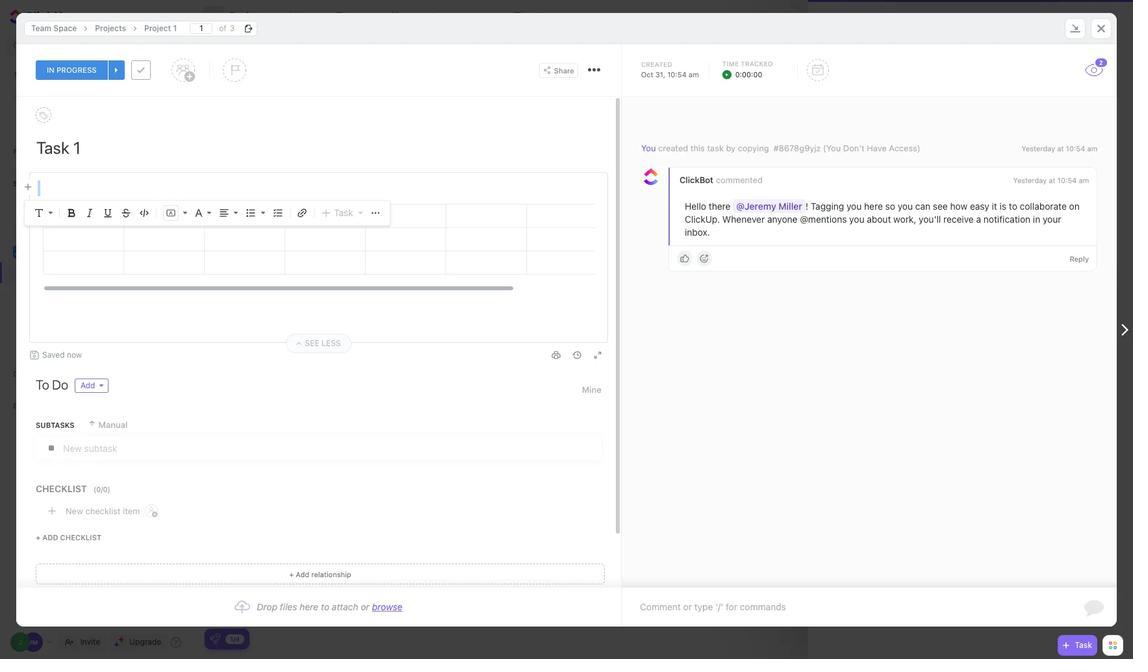 Task type: vqa. For each thing, say whether or not it's contained in the screenshot.
10:54 within the CREATED OCT 31, 10:54 AM
yes



Task type: describe. For each thing, give the bounding box(es) containing it.
attachments
[[828, 239, 900, 254]]

in progress button
[[36, 60, 108, 80]]

on
[[1070, 201, 1080, 212]]

closed
[[1078, 72, 1107, 80]]

10:54 for created
[[1066, 144, 1086, 153]]

3 for task 3
[[281, 242, 286, 253]]

browse link
[[372, 602, 403, 613]]

commented
[[716, 175, 763, 185]]

share for the share button to the top
[[1096, 11, 1117, 21]]

projects for the top projects link
[[95, 23, 126, 33]]

time
[[723, 60, 739, 68]]

at for you created this task by copying #8678g9yjz (you don't have access)
[[1058, 144, 1064, 153]]

more
[[56, 110, 76, 120]]

2 for task 2
[[281, 451, 286, 461]]

space for team space link inside task locations 'element'
[[54, 23, 77, 33]]

task inside to do "dialog"
[[334, 207, 353, 218]]

do
[[52, 378, 68, 393]]

add for + add relationship
[[296, 570, 310, 579]]

⌘k
[[168, 41, 180, 51]]

am for commented
[[1079, 176, 1090, 185]]

3 for of 3
[[230, 23, 235, 33]]

attach
[[332, 602, 359, 613]]

new for new checklist item
[[66, 506, 83, 517]]

how
[[951, 201, 968, 212]]

share for the share button inside task details element
[[554, 66, 575, 74]]

1 inside sidebar navigation
[[76, 289, 79, 298]]

your
[[1043, 214, 1062, 225]]

work,
[[894, 214, 917, 225]]

#8678g9yjz
[[774, 143, 821, 153]]

clickbot commented
[[680, 175, 763, 185]]

files
[[280, 602, 297, 613]]

subtasks
[[36, 421, 74, 429]]

see
[[933, 201, 948, 212]]

team space link inside task locations 'element'
[[25, 20, 83, 36]]

1/4
[[230, 636, 240, 643]]

about
[[867, 214, 891, 225]]

2 button
[[1085, 57, 1109, 77]]

is
[[1000, 201, 1007, 212]]

3 inside sidebar navigation
[[178, 289, 183, 298]]

clickbot
[[680, 175, 714, 185]]

team space for team space link inside task locations 'element'
[[31, 23, 77, 33]]

+ add relationship
[[289, 570, 351, 579]]

Search tasks... text field
[[218, 35, 326, 53]]

notification
[[984, 214, 1031, 225]]

am inside "created oct 31, 10:54 am"
[[689, 70, 699, 79]]

notifications
[[33, 89, 82, 99]]

dropdown menu image
[[259, 206, 267, 220]]

in inside dropdown button
[[47, 65, 55, 75]]

add inside dropdown button
[[81, 381, 95, 391]]

here inside ! tagging you here so you can see how easy it is to collaborate on clickup. whenever anyone @mentions you about work, you'll receive a notification in your inbox.
[[865, 201, 883, 212]]

in inside ! tagging you here so you can see how easy it is to collaborate on clickup. whenever anyone @mentions you about work, you'll receive a notification in your inbox.
[[1033, 214, 1041, 225]]

in progress
[[47, 65, 97, 75]]

New subtask text field
[[63, 437, 601, 460]]

add button
[[75, 379, 108, 393]]

projects for projects "button" at left
[[229, 10, 270, 22]]

share button inside task details element
[[539, 63, 578, 78]]

@mentions
[[800, 214, 847, 225]]

onboarding checklist button image
[[210, 635, 220, 645]]

team for team space link inside task locations 'element'
[[31, 23, 51, 33]]

space for team space link inside sidebar navigation
[[56, 247, 81, 257]]

0 vertical spatial checklist
[[85, 506, 121, 517]]

or
[[361, 602, 370, 613]]

search for search
[[25, 41, 51, 51]]

hide closed
[[1060, 72, 1107, 80]]

time tracked
[[723, 60, 773, 68]]

copying
[[738, 143, 769, 153]]

task 2
[[260, 451, 286, 461]]

oct
[[641, 70, 654, 79]]

1 vertical spatial checklist
[[60, 534, 102, 542]]

upgrade
[[130, 638, 161, 648]]

you created this task by copying #8678g9yjz (you don't have access)
[[641, 143, 921, 153]]

31,
[[656, 70, 666, 79]]

am for created
[[1088, 144, 1098, 153]]

mine link
[[582, 379, 602, 401]]

projects button
[[224, 2, 270, 31]]

mine
[[582, 385, 602, 395]]

team space link inside sidebar navigation
[[33, 242, 184, 263]]

so
[[886, 201, 896, 212]]

tasks...
[[246, 39, 272, 49]]

user friends image
[[15, 248, 24, 256]]

0 vertical spatial projects link
[[89, 20, 133, 36]]

calendar link
[[404, 0, 448, 33]]

‎task 2 link
[[257, 212, 746, 234]]

table link
[[527, 0, 555, 33]]

docs
[[13, 402, 35, 410]]

favorites button
[[0, 136, 196, 167]]

to inside ! tagging you here so you can see how easy it is to collaborate on clickup. whenever anyone @mentions you about work, you'll receive a notification in your inbox.
[[1009, 201, 1018, 212]]

drop
[[257, 602, 278, 613]]

‎task 2
[[260, 218, 286, 228]]

project inside sidebar navigation
[[47, 289, 74, 298]]

manual
[[99, 420, 128, 430]]

task 3 link
[[257, 236, 746, 259]]

@jeremy
[[737, 201, 777, 212]]

of
[[219, 23, 227, 33]]

0:00:00 button
[[723, 69, 781, 80]]

reply
[[1070, 255, 1090, 263]]

checklist (0/0)
[[36, 484, 110, 495]]

automations
[[999, 11, 1047, 21]]

hide
[[1060, 72, 1076, 80]]

task 2 link
[[257, 445, 746, 467]]

this
[[691, 143, 705, 153]]

created oct 31, 10:54 am
[[641, 60, 699, 79]]

dashboards
[[13, 370, 67, 378]]

set priority image
[[223, 59, 246, 82]]

new space
[[82, 206, 124, 214]]

favorites
[[13, 148, 56, 156]]



Task type: locate. For each thing, give the bounding box(es) containing it.
projects inside sidebar navigation
[[47, 268, 79, 278]]

2 vertical spatial 3
[[178, 289, 183, 298]]

1 vertical spatial space
[[100, 206, 124, 214]]

task
[[707, 143, 724, 153]]

task
[[334, 207, 353, 218], [260, 242, 279, 253], [260, 451, 279, 461], [1076, 641, 1093, 651]]

‎task
[[260, 218, 279, 228]]

gantt
[[473, 10, 497, 21]]

Set task position in this List number field
[[190, 23, 213, 33]]

!
[[806, 201, 809, 212]]

0 vertical spatial +
[[36, 534, 41, 542]]

! tagging you here so you can see how easy it is to collaborate on clickup. whenever anyone @mentions you about work, you'll receive a notification in your inbox.
[[685, 201, 1083, 238]]

project 1 link up ⌘k
[[138, 20, 184, 36]]

0 vertical spatial at
[[1058, 144, 1064, 153]]

(0/0)
[[94, 485, 110, 494]]

1 vertical spatial team space link
[[33, 242, 184, 263]]

1 horizontal spatial 3
[[230, 23, 235, 33]]

(you
[[823, 143, 841, 153]]

project 1 up ⌘k
[[144, 23, 177, 33]]

saved
[[42, 350, 65, 360]]

1 vertical spatial projects link
[[1, 263, 157, 283]]

1 horizontal spatial in
[[1033, 214, 1041, 225]]

you right tagging
[[847, 201, 862, 212]]

space down everything
[[56, 247, 81, 257]]

yesterday for you created this task by copying #8678g9yjz (you don't have access)
[[1022, 144, 1056, 153]]

2 for project 2
[[879, 53, 888, 71]]

team inside sidebar navigation
[[33, 247, 54, 257]]

0 horizontal spatial project
[[47, 289, 74, 298]]

projects link up home link
[[89, 20, 133, 36]]

10:54 inside "created oct 31, 10:54 am"
[[668, 70, 687, 79]]

you
[[641, 143, 656, 153]]

new inside "task body" element
[[66, 506, 83, 517]]

share button
[[1080, 6, 1122, 27], [539, 63, 578, 78]]

1 horizontal spatial share
[[1096, 11, 1117, 21]]

saved now
[[42, 350, 82, 360]]

share button up 2 dropdown button
[[1080, 6, 1122, 27]]

at for clickbot commented
[[1049, 176, 1056, 185]]

0 vertical spatial team
[[31, 23, 51, 33]]

in
[[47, 65, 55, 75], [1033, 214, 1041, 225]]

0 vertical spatial add
[[81, 381, 95, 391]]

home link
[[0, 63, 196, 84]]

hide closed button
[[1047, 70, 1110, 83]]

search for search tasks...
[[218, 39, 243, 49]]

of 3
[[219, 23, 235, 33]]

0 vertical spatial projects
[[229, 10, 270, 22]]

0 horizontal spatial search
[[25, 41, 51, 51]]

+ down the checklist
[[36, 534, 41, 542]]

team space inside task locations 'element'
[[31, 23, 77, 33]]

onboarding checklist button element
[[210, 635, 220, 645]]

0 vertical spatial team space link
[[25, 20, 83, 36]]

tracked
[[741, 60, 773, 68]]

0 vertical spatial 3
[[230, 23, 235, 33]]

see less
[[305, 339, 341, 348]]

created
[[641, 60, 673, 68]]

project 1 up saved now
[[47, 289, 79, 298]]

1 inside task locations 'element'
[[173, 23, 177, 33]]

1 vertical spatial to
[[321, 602, 330, 613]]

0 horizontal spatial here
[[300, 602, 319, 613]]

whenever
[[723, 214, 765, 225]]

projects inside task locations 'element'
[[95, 23, 126, 33]]

2 vertical spatial am
[[1079, 176, 1090, 185]]

1 horizontal spatial at
[[1058, 144, 1064, 153]]

project inside task locations 'element'
[[144, 23, 171, 33]]

1 vertical spatial team space
[[33, 247, 81, 257]]

2 for ‎task 2
[[281, 218, 286, 228]]

0 horizontal spatial +
[[36, 534, 41, 542]]

it
[[992, 201, 998, 212]]

board link
[[349, 0, 379, 33]]

0 vertical spatial here
[[865, 201, 883, 212]]

1 up now
[[76, 289, 79, 298]]

new down "checklist (0/0)"
[[66, 506, 83, 517]]

new up everything link
[[82, 206, 98, 214]]

0 horizontal spatial in
[[47, 65, 55, 75]]

+ for + add checklist
[[36, 534, 41, 542]]

gantt link
[[473, 0, 502, 33]]

2 horizontal spatial add
[[296, 570, 310, 579]]

table
[[527, 10, 550, 21]]

inbox.
[[685, 227, 710, 238]]

team up home
[[31, 23, 51, 33]]

0 horizontal spatial share
[[554, 66, 575, 74]]

1 vertical spatial project
[[828, 53, 875, 71]]

calendar
[[404, 10, 443, 21]]

10:54 for commented
[[1058, 176, 1077, 185]]

checklist down (0/0)
[[85, 506, 121, 517]]

2
[[879, 53, 888, 71], [1100, 59, 1104, 66], [281, 218, 286, 228], [281, 451, 286, 461]]

yesterday at 10:54 am for you created this task by copying #8678g9yjz (you don't have access)
[[1022, 144, 1098, 153]]

task settings image
[[593, 68, 596, 72]]

list link
[[303, 0, 324, 33]]

1
[[173, 23, 177, 33], [76, 289, 79, 298]]

+ add checklist
[[36, 534, 102, 542]]

0 vertical spatial am
[[689, 70, 699, 79]]

now
[[67, 350, 82, 360]]

to do dialog
[[16, 13, 1118, 627]]

1 vertical spatial share
[[554, 66, 575, 74]]

team space link up 'in progress'
[[25, 20, 83, 36]]

new inside sidebar navigation
[[82, 206, 98, 214]]

anyone
[[768, 214, 798, 225]]

1 horizontal spatial project
[[144, 23, 171, 33]]

share left 'task settings' image
[[554, 66, 575, 74]]

see
[[305, 339, 320, 348]]

1 vertical spatial 10:54
[[1066, 144, 1086, 153]]

upgrade link
[[109, 634, 167, 652]]

there
[[709, 201, 731, 212]]

space up everything link
[[100, 206, 124, 214]]

minimize task image
[[1071, 24, 1081, 33]]

0 vertical spatial space
[[54, 23, 77, 33]]

add
[[81, 381, 95, 391], [42, 534, 58, 542], [296, 570, 310, 579]]

0 vertical spatial 10:54
[[668, 70, 687, 79]]

1 vertical spatial new
[[66, 506, 83, 517]]

1 vertical spatial here
[[300, 602, 319, 613]]

share up 2 dropdown button
[[1096, 11, 1117, 21]]

project 1 link inside task locations 'element'
[[138, 20, 184, 36]]

you left about at the right top of the page
[[850, 214, 865, 225]]

search
[[218, 39, 243, 49], [25, 41, 51, 51]]

space
[[54, 23, 77, 33], [100, 206, 124, 214], [56, 247, 81, 257]]

easy
[[970, 201, 990, 212]]

task details element
[[16, 44, 1118, 97]]

+ up files at the left
[[289, 570, 294, 579]]

to left 'attach'
[[321, 602, 330, 613]]

here right files at the left
[[300, 602, 319, 613]]

0 vertical spatial to
[[1009, 201, 1018, 212]]

new for new space
[[82, 206, 98, 214]]

search down of 3
[[218, 39, 243, 49]]

0 vertical spatial share
[[1096, 11, 1117, 21]]

checklist
[[85, 506, 121, 517], [60, 534, 102, 542]]

3 inside 'link'
[[281, 242, 286, 253]]

projects up of 3
[[229, 10, 270, 22]]

share inside task details element
[[554, 66, 575, 74]]

progress
[[57, 65, 97, 75]]

new checklist item
[[66, 506, 140, 517]]

1 vertical spatial 3
[[281, 242, 286, 253]]

sidebar navigation
[[0, 0, 196, 660]]

10:54
[[668, 70, 687, 79], [1066, 144, 1086, 153], [1058, 176, 1077, 185]]

0 horizontal spatial projects
[[47, 268, 79, 278]]

to right is
[[1009, 201, 1018, 212]]

yesterday at 10:54 am up on
[[1022, 144, 1098, 153]]

set priority element
[[223, 59, 246, 82]]

hello
[[685, 201, 706, 212]]

1 vertical spatial yesterday at 10:54 am
[[1014, 176, 1090, 185]]

1 horizontal spatial projects
[[95, 23, 126, 33]]

0 vertical spatial project 1
[[144, 23, 177, 33]]

2 vertical spatial projects
[[47, 268, 79, 278]]

2 vertical spatial project
[[47, 289, 74, 298]]

1 vertical spatial +
[[289, 570, 294, 579]]

0 horizontal spatial 3
[[178, 289, 183, 298]]

to
[[36, 378, 49, 393]]

project 1 inside task locations 'element'
[[144, 23, 177, 33]]

2 vertical spatial add
[[296, 570, 310, 579]]

1 horizontal spatial share button
[[1080, 6, 1122, 27]]

yesterday
[[1022, 144, 1056, 153], [1014, 176, 1047, 185]]

1 horizontal spatial +
[[289, 570, 294, 579]]

receive
[[944, 214, 974, 225]]

team for team space link inside sidebar navigation
[[33, 247, 54, 257]]

0 horizontal spatial share button
[[539, 63, 578, 78]]

invite
[[80, 638, 100, 648]]

here up about at the right top of the page
[[865, 201, 883, 212]]

1 vertical spatial team
[[33, 247, 54, 257]]

projects inside "button"
[[229, 10, 270, 22]]

access)
[[889, 143, 921, 153]]

2 horizontal spatial project
[[828, 53, 875, 71]]

tagging
[[811, 201, 844, 212]]

miller
[[779, 201, 803, 212]]

in up notifications
[[47, 65, 55, 75]]

0 vertical spatial yesterday at 10:54 am
[[1022, 144, 1098, 153]]

1 vertical spatial am
[[1088, 144, 1098, 153]]

add right the do
[[81, 381, 95, 391]]

task locations element
[[16, 13, 1118, 44]]

0 horizontal spatial project 1
[[47, 289, 79, 298]]

drop files here to attach or browse
[[257, 602, 403, 613]]

add down the checklist
[[42, 534, 58, 542]]

yesterday at 10:54 am for clickbot commented
[[1014, 176, 1090, 185]]

0 vertical spatial new
[[82, 206, 98, 214]]

task inside 'link'
[[260, 242, 279, 253]]

yesterday at 10:54 am up collaborate
[[1014, 176, 1090, 185]]

projects link down everything link
[[1, 263, 157, 283]]

0 horizontal spatial at
[[1049, 176, 1056, 185]]

2 vertical spatial 10:54
[[1058, 176, 1077, 185]]

add left relationship
[[296, 570, 310, 579]]

checklist down new checklist item
[[60, 534, 102, 542]]

yesterday for clickbot commented
[[1014, 176, 1047, 185]]

0 vertical spatial project
[[144, 23, 171, 33]]

project 1 inside sidebar navigation
[[47, 289, 79, 298]]

collaborate
[[1020, 201, 1067, 212]]

1 horizontal spatial project 1
[[144, 23, 177, 33]]

search inside sidebar navigation
[[25, 41, 51, 51]]

0 horizontal spatial 1
[[76, 289, 79, 298]]

1 vertical spatial add
[[42, 534, 58, 542]]

to
[[1009, 201, 1018, 212], [321, 602, 330, 613]]

2 horizontal spatial 3
[[281, 242, 286, 253]]

search tasks...
[[218, 39, 272, 49]]

dropdown menu image
[[370, 208, 381, 218]]

automations button
[[993, 7, 1054, 26]]

0 horizontal spatial add
[[42, 534, 58, 542]]

1 vertical spatial project 1
[[47, 289, 79, 298]]

everything link
[[0, 221, 196, 242]]

1 horizontal spatial search
[[218, 39, 243, 49]]

1 vertical spatial projects
[[95, 23, 126, 33]]

1 horizontal spatial here
[[865, 201, 883, 212]]

0 vertical spatial 1
[[173, 23, 177, 33]]

list
[[303, 10, 319, 21]]

team space inside sidebar navigation
[[33, 247, 81, 257]]

can
[[916, 201, 931, 212]]

clickup.
[[685, 214, 720, 225]]

3 inside task locations 'element'
[[230, 23, 235, 33]]

task history region
[[622, 97, 1118, 588]]

projects down everything
[[47, 268, 79, 278]]

team space for team space link inside sidebar navigation
[[33, 247, 81, 257]]

0 vertical spatial project 1 link
[[138, 20, 184, 36]]

2 inside dropdown button
[[1100, 59, 1104, 66]]

you up work,
[[898, 201, 913, 212]]

1 horizontal spatial to
[[1009, 201, 1018, 212]]

project 2
[[828, 53, 888, 71]]

you'll
[[919, 214, 941, 225]]

in down collaborate
[[1033, 214, 1041, 225]]

0 vertical spatial in
[[47, 65, 55, 75]]

0 vertical spatial share button
[[1080, 6, 1122, 27]]

1 vertical spatial in
[[1033, 214, 1041, 225]]

a
[[977, 214, 982, 225]]

1 horizontal spatial 1
[[173, 23, 177, 33]]

team space down everything
[[33, 247, 81, 257]]

home
[[33, 68, 56, 78]]

1 horizontal spatial add
[[81, 381, 95, 391]]

less
[[322, 339, 341, 348]]

task body element
[[16, 97, 688, 588]]

add for + add checklist
[[42, 534, 58, 542]]

projects up home link
[[95, 23, 126, 33]]

@jeremy miller button
[[733, 200, 806, 213]]

share button left 'task settings' image
[[539, 63, 578, 78]]

search up home
[[25, 41, 51, 51]]

1 vertical spatial at
[[1049, 176, 1056, 185]]

1 vertical spatial share button
[[539, 63, 578, 78]]

project 1 link up now
[[0, 283, 170, 304]]

0 horizontal spatial to
[[321, 602, 330, 613]]

Edit task name text field
[[36, 137, 602, 159]]

team down everything
[[33, 247, 54, 257]]

team space up 'in progress'
[[31, 23, 77, 33]]

manual button
[[87, 414, 128, 436]]

1 vertical spatial project 1 link
[[0, 283, 170, 304]]

3
[[230, 23, 235, 33], [281, 242, 286, 253], [178, 289, 183, 298]]

2 vertical spatial space
[[56, 247, 81, 257]]

1 vertical spatial 1
[[76, 289, 79, 298]]

show
[[33, 110, 54, 120]]

item
[[123, 506, 140, 517]]

+ for + add relationship
[[289, 570, 294, 579]]

0 vertical spatial team space
[[31, 23, 77, 33]]

team inside task locations 'element'
[[31, 23, 51, 33]]

team space link down new space
[[33, 242, 184, 263]]

space inside task locations 'element'
[[54, 23, 77, 33]]

1 vertical spatial yesterday
[[1014, 176, 1047, 185]]

1 up ⌘k
[[173, 23, 177, 33]]

space up 'in progress'
[[54, 23, 77, 33]]

2 horizontal spatial projects
[[229, 10, 270, 22]]

0 vertical spatial yesterday
[[1022, 144, 1056, 153]]



